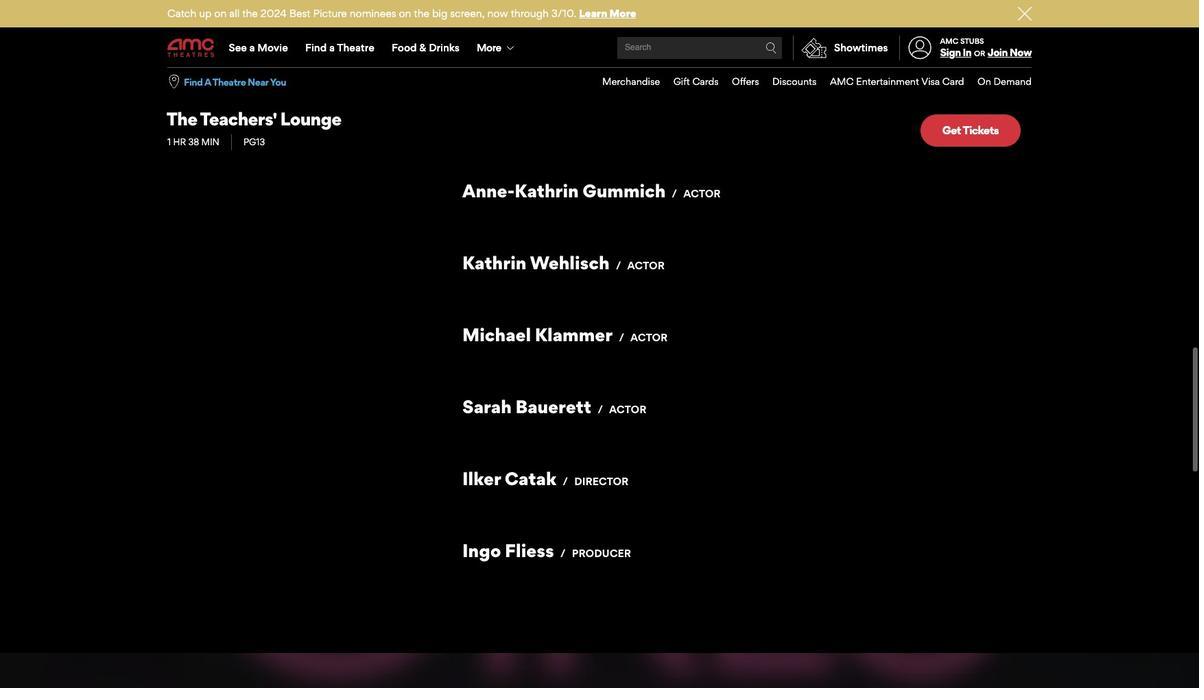 Task type: locate. For each thing, give the bounding box(es) containing it.
1 vertical spatial amc
[[830, 76, 854, 87]]

find
[[305, 41, 327, 54], [184, 76, 203, 88]]

cards
[[692, 76, 719, 87]]

fliess
[[505, 540, 554, 562]]

0 vertical spatial amc
[[940, 36, 959, 46]]

or
[[974, 49, 985, 58]]

get tickets link
[[920, 115, 1021, 147]]

actor for kathrin wehlisch
[[627, 259, 665, 272]]

visa
[[921, 76, 940, 87]]

0 vertical spatial find
[[305, 41, 327, 54]]

drinks
[[429, 41, 460, 54]]

more right learn
[[610, 7, 636, 20]]

0 horizontal spatial on
[[214, 7, 227, 20]]

the
[[242, 7, 258, 20], [414, 7, 429, 20]]

on demand
[[978, 76, 1032, 87]]

amc inside amc stubs sign in or join now
[[940, 36, 959, 46]]

amc for visa
[[830, 76, 854, 87]]

0 horizontal spatial amc
[[830, 76, 854, 87]]

find down picture
[[305, 41, 327, 54]]

1 a from the left
[[249, 41, 255, 54]]

card
[[942, 76, 964, 87]]

actor for sarah bauerett
[[609, 403, 647, 416]]

1 horizontal spatial on
[[399, 7, 411, 20]]

screen,
[[450, 7, 485, 20]]

amc
[[940, 36, 959, 46], [830, 76, 854, 87]]

actor for anne-kathrin gummich
[[683, 187, 721, 200]]

bauerett
[[515, 396, 591, 418]]

find for find a theatre near you
[[184, 76, 203, 88]]

ingo fliess
[[462, 540, 554, 562]]

0 horizontal spatial theatre
[[212, 76, 246, 88]]

1 horizontal spatial more
[[610, 7, 636, 20]]

0 horizontal spatial a
[[249, 41, 255, 54]]

in
[[963, 46, 972, 59]]

3/10.
[[551, 7, 576, 20]]

search the AMC website text field
[[623, 43, 766, 53]]

theatre right a
[[212, 76, 246, 88]]

learn
[[579, 7, 607, 20]]

find inside button
[[184, 76, 203, 88]]

offers link
[[719, 68, 759, 96]]

gift cards link
[[660, 68, 719, 96]]

amc entertainment visa card
[[830, 76, 964, 87]]

theatre inside find a theatre near you button
[[212, 76, 246, 88]]

more down now
[[477, 41, 501, 54]]

amc down showtimes link
[[830, 76, 854, 87]]

sign in or join amc stubs element
[[899, 29, 1032, 67]]

1 horizontal spatial the
[[414, 7, 429, 20]]

stubs
[[960, 36, 984, 46]]

user profile image
[[901, 37, 939, 59]]

a
[[249, 41, 255, 54], [329, 41, 335, 54]]

0 vertical spatial theatre
[[337, 41, 374, 54]]

1 hr 38 min
[[167, 137, 219, 147]]

1 horizontal spatial a
[[329, 41, 335, 54]]

discounts link
[[759, 68, 817, 96]]

a inside 'find a theatre' 'link'
[[329, 41, 335, 54]]

38
[[188, 137, 199, 147]]

kathrin
[[515, 180, 579, 202], [462, 252, 526, 274]]

1 horizontal spatial theatre
[[337, 41, 374, 54]]

the right the all
[[242, 7, 258, 20]]

amc logo image
[[167, 39, 215, 57], [167, 39, 215, 57]]

producer
[[572, 547, 631, 560]]

ilker catak
[[462, 468, 557, 490]]

michael
[[462, 324, 531, 346]]

&
[[419, 41, 426, 54]]

theatre for a
[[337, 41, 374, 54]]

best
[[289, 7, 310, 20]]

close this dialog image
[[1175, 662, 1189, 676]]

1 vertical spatial find
[[184, 76, 203, 88]]

up
[[199, 7, 212, 20]]

a inside "see a movie" link
[[249, 41, 255, 54]]

menu down learn
[[167, 29, 1032, 67]]

on right nominees
[[399, 7, 411, 20]]

see a movie
[[229, 41, 288, 54]]

0 horizontal spatial the
[[242, 7, 258, 20]]

sign
[[940, 46, 961, 59]]

on
[[214, 7, 227, 20], [399, 7, 411, 20]]

more inside button
[[477, 41, 501, 54]]

1 horizontal spatial amc
[[940, 36, 959, 46]]

1 horizontal spatial find
[[305, 41, 327, 54]]

find a theatre
[[305, 41, 374, 54]]

ingo
[[462, 540, 501, 562]]

join now button
[[988, 46, 1032, 59]]

pg13
[[243, 137, 265, 147]]

find inside 'link'
[[305, 41, 327, 54]]

all
[[229, 7, 240, 20]]

actor for michael klammer
[[630, 331, 668, 344]]

1 the from the left
[[242, 7, 258, 20]]

0 vertical spatial menu
[[167, 29, 1032, 67]]

0 horizontal spatial more
[[477, 41, 501, 54]]

1 vertical spatial menu
[[589, 68, 1032, 96]]

2 a from the left
[[329, 41, 335, 54]]

menu
[[167, 29, 1032, 67], [589, 68, 1032, 96]]

anne-
[[462, 180, 515, 202]]

a right see
[[249, 41, 255, 54]]

theatre inside 'find a theatre' 'link'
[[337, 41, 374, 54]]

offers
[[732, 76, 759, 87]]

0 vertical spatial kathrin
[[515, 180, 579, 202]]

1 vertical spatial theatre
[[212, 76, 246, 88]]

see a movie link
[[220, 29, 297, 67]]

1 vertical spatial more
[[477, 41, 501, 54]]

tickets
[[963, 124, 999, 137]]

theatre down nominees
[[337, 41, 374, 54]]

get
[[942, 124, 961, 137]]

find left a
[[184, 76, 203, 88]]

on left the all
[[214, 7, 227, 20]]

1 vertical spatial kathrin
[[462, 252, 526, 274]]

a down picture
[[329, 41, 335, 54]]

through
[[511, 7, 549, 20]]

actor for leonard stettnisch
[[645, 43, 682, 56]]

0 horizontal spatial find
[[184, 76, 203, 88]]

showtimes link
[[793, 36, 888, 60]]

catak
[[505, 468, 557, 490]]

teachers'
[[200, 108, 277, 130]]

the left big
[[414, 7, 429, 20]]

lounge
[[280, 108, 341, 130]]

amc up sign
[[940, 36, 959, 46]]

menu down showtimes image
[[589, 68, 1032, 96]]



Task type: vqa. For each thing, say whether or not it's contained in the screenshot.
now playing
no



Task type: describe. For each thing, give the bounding box(es) containing it.
2 on from the left
[[399, 7, 411, 20]]

a for theatre
[[329, 41, 335, 54]]

the teachers' lounge
[[167, 108, 341, 130]]

get tickets
[[942, 124, 999, 137]]

gummich
[[583, 180, 666, 202]]

amc stubs sign in or join now
[[940, 36, 1032, 59]]

anne-kathrin gummich
[[462, 180, 666, 202]]

find a theatre link
[[297, 29, 383, 67]]

2024
[[261, 7, 287, 20]]

sarah
[[462, 396, 512, 418]]

amc entertainment visa card link
[[817, 68, 964, 96]]

demand
[[994, 76, 1032, 87]]

theatre for a
[[212, 76, 246, 88]]

nominees
[[350, 7, 396, 20]]

find for find a theatre
[[305, 41, 327, 54]]

showtimes image
[[794, 36, 834, 60]]

wehlisch
[[530, 252, 610, 274]]

leonard stettnisch
[[462, 36, 627, 58]]

sarah bauerett
[[462, 396, 591, 418]]

hr
[[173, 137, 186, 147]]

now
[[487, 7, 508, 20]]

discounts
[[772, 76, 817, 87]]

food & drinks link
[[383, 29, 468, 67]]

leonard
[[462, 36, 533, 58]]

stettnisch
[[537, 36, 627, 58]]

min
[[201, 137, 219, 147]]

menu containing merchandise
[[589, 68, 1032, 96]]

near
[[248, 76, 268, 88]]

gift
[[673, 76, 690, 87]]

more button
[[468, 29, 526, 67]]

the
[[167, 108, 197, 130]]

amc for sign
[[940, 36, 959, 46]]

on
[[978, 76, 991, 87]]

menu containing more
[[167, 29, 1032, 67]]

merchandise link
[[589, 68, 660, 96]]

a for movie
[[249, 41, 255, 54]]

on demand link
[[964, 68, 1032, 96]]

entertainment
[[856, 76, 919, 87]]

big
[[432, 7, 448, 20]]

find a theatre near you button
[[184, 75, 286, 89]]

food
[[392, 41, 417, 54]]

ilker
[[462, 468, 501, 490]]

klammer
[[535, 324, 613, 346]]

2 the from the left
[[414, 7, 429, 20]]

merchandise
[[602, 76, 660, 87]]

submit search icon image
[[766, 43, 777, 54]]

food & drinks
[[392, 41, 460, 54]]

picture
[[313, 7, 347, 20]]

1
[[167, 137, 171, 147]]

michael klammer
[[462, 324, 613, 346]]

now
[[1010, 46, 1032, 59]]

catch
[[167, 7, 196, 20]]

movie
[[257, 41, 288, 54]]

gift cards
[[673, 76, 719, 87]]

showtimes
[[834, 41, 888, 54]]

catch up on all the 2024 best picture nominees on the big screen, now through 3/10. learn more
[[167, 7, 636, 20]]

you
[[270, 76, 286, 88]]

learn more link
[[579, 7, 636, 20]]

0 vertical spatial more
[[610, 7, 636, 20]]

kathrin wehlisch
[[462, 252, 610, 274]]

1 on from the left
[[214, 7, 227, 20]]

director
[[574, 475, 629, 488]]

a
[[204, 76, 211, 88]]

see
[[229, 41, 247, 54]]

join
[[988, 46, 1008, 59]]

sign in button
[[940, 46, 972, 59]]

find a theatre near you
[[184, 76, 286, 88]]



